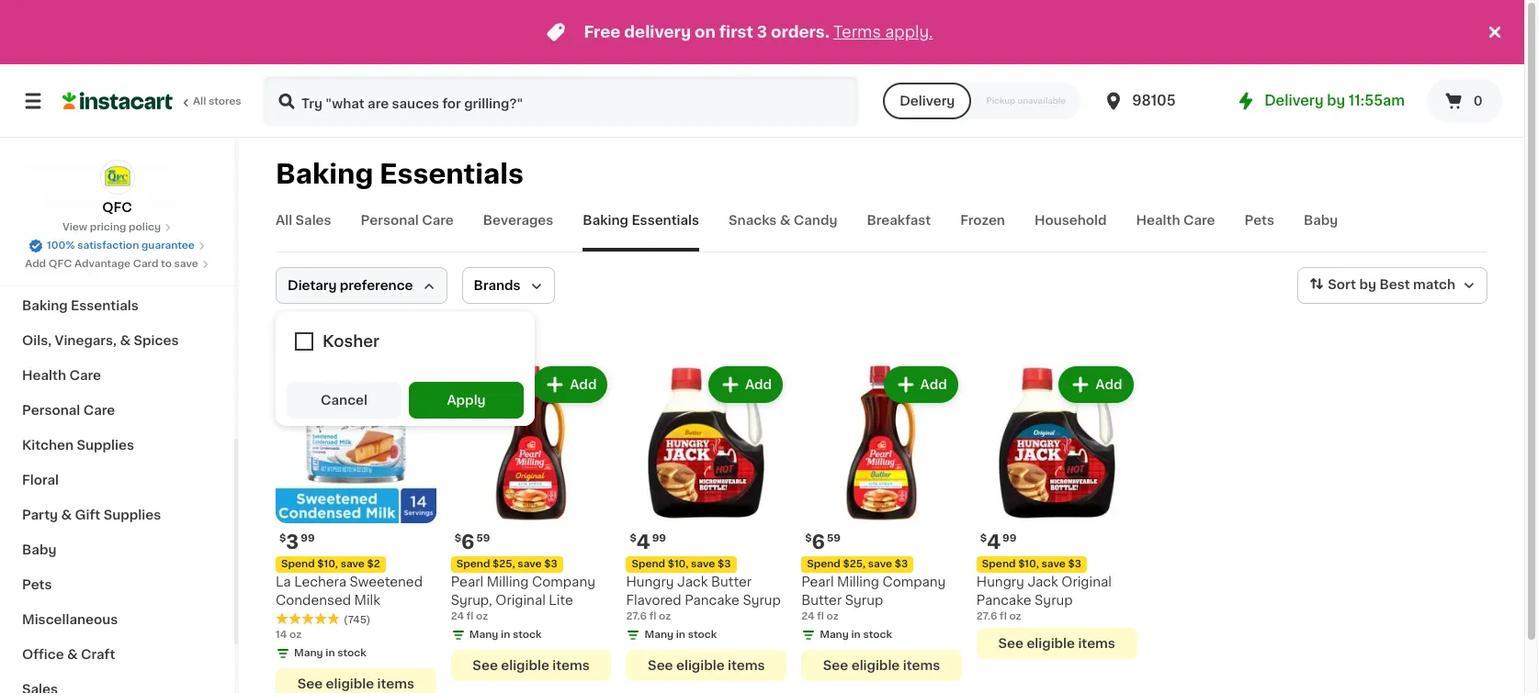 Task type: describe. For each thing, give the bounding box(es) containing it.
$10, for la lechera sweetened condensed milk
[[317, 559, 338, 570]]

supplies inside party & gift supplies link
[[104, 509, 161, 522]]

4 $3 from the left
[[1068, 559, 1082, 570]]

qfc link
[[100, 160, 135, 217]]

add for hungry jack original pancake syrup
[[1096, 379, 1123, 392]]

in down condensed
[[326, 649, 335, 659]]

craft
[[81, 649, 115, 662]]

oz inside hungry jack butter flavored pancake syrup 27.6 fl oz
[[659, 612, 671, 622]]

fl inside the hungry jack original pancake syrup 27.6 fl oz
[[1000, 612, 1007, 622]]

0 vertical spatial personal care
[[361, 214, 454, 227]]

jack for syrup
[[1028, 576, 1059, 589]]

original inside the hungry jack original pancake syrup 27.6 fl oz
[[1062, 576, 1112, 589]]

syrup for butter
[[845, 594, 883, 607]]

all sales
[[276, 214, 331, 227]]

& left craft
[[67, 649, 78, 662]]

pricing
[[90, 222, 126, 233]]

save for hungry jack original pancake syrup
[[1042, 559, 1066, 570]]

0 horizontal spatial breakfast link
[[11, 219, 223, 254]]

1 vertical spatial health care
[[22, 369, 101, 382]]

(745)
[[344, 616, 371, 626]]

$2
[[367, 559, 380, 570]]

delivery by 11:55am link
[[1235, 90, 1405, 112]]

0 vertical spatial personal care link
[[361, 211, 454, 252]]

0 vertical spatial pets
[[1245, 214, 1275, 227]]

by for sort
[[1360, 279, 1377, 292]]

0 horizontal spatial baby link
[[11, 533, 223, 568]]

spend $25, save $3 for original
[[457, 559, 558, 570]]

1 vertical spatial personal
[[22, 404, 80, 417]]

stock for pancake
[[688, 630, 717, 640]]

24 inside pearl milling company butter syrup 24 fl oz
[[802, 612, 815, 622]]

orders.
[[771, 25, 830, 40]]

view pricing policy link
[[62, 221, 172, 235]]

eligible for la lechera sweetened condensed milk
[[326, 678, 374, 691]]

$ 3 99
[[279, 533, 315, 552]]

0 horizontal spatial household
[[22, 265, 94, 278]]

save for pearl milling company syrup, original lite
[[518, 559, 542, 570]]

59 for pearl milling company syrup, original lite
[[477, 534, 490, 544]]

& left soups
[[125, 195, 135, 208]]

stock down (745)
[[338, 649, 367, 659]]

to
[[161, 259, 172, 269]]

many in stock down (745)
[[294, 649, 367, 659]]

save for hungry jack butter flavored pancake syrup
[[691, 559, 715, 570]]

kitchen supplies
[[22, 439, 134, 452]]

save for pearl milling company butter syrup
[[868, 559, 892, 570]]

party & gift supplies
[[22, 509, 161, 522]]

condiments & sauces
[[22, 160, 170, 173]]

0 horizontal spatial household link
[[11, 254, 223, 289]]

spend $25, save $3 for syrup
[[807, 559, 908, 570]]

free
[[584, 25, 621, 40]]

& left gift
[[61, 509, 72, 522]]

0 vertical spatial pets link
[[1245, 211, 1275, 252]]

14
[[276, 630, 287, 640]]

2 vertical spatial baking
[[22, 300, 68, 312]]

canned goods & soups
[[22, 195, 180, 208]]

jack for pancake
[[677, 576, 708, 589]]

items for la lechera sweetened condensed milk
[[377, 678, 415, 691]]

see for pearl milling company butter syrup
[[823, 660, 849, 673]]

oz inside pearl milling company butter syrup 24 fl oz
[[827, 612, 839, 622]]

4 for hungry jack butter flavored pancake syrup
[[637, 533, 650, 552]]

1 vertical spatial personal care link
[[11, 393, 223, 428]]

see eligible items for hungry jack original pancake syrup
[[999, 638, 1116, 650]]

$ for pearl milling company syrup, original lite
[[455, 534, 461, 544]]

0 horizontal spatial qfc
[[49, 259, 72, 269]]

best
[[1380, 279, 1410, 292]]

guarantee
[[141, 241, 195, 251]]

see eligible items button for hungry jack butter flavored pancake syrup
[[626, 650, 787, 682]]

hungry jack butter flavored pancake syrup 27.6 fl oz
[[626, 576, 781, 622]]

product group containing 3
[[276, 363, 436, 694]]

see eligible items for la lechera sweetened condensed milk
[[297, 678, 415, 691]]

hungry jack original pancake syrup 27.6 fl oz
[[977, 576, 1112, 622]]

cancel button
[[287, 382, 402, 419]]

preference
[[340, 279, 413, 292]]

company for original
[[532, 576, 596, 589]]

butter inside pearl milling company butter syrup 24 fl oz
[[802, 594, 842, 607]]

$10, for hungry jack butter flavored pancake syrup
[[668, 559, 689, 570]]

0 vertical spatial baby link
[[1304, 211, 1339, 252]]

0 vertical spatial health
[[1137, 214, 1181, 227]]

99 for la lechera sweetened condensed milk
[[301, 534, 315, 544]]

$10, for hungry jack original pancake syrup
[[1019, 559, 1039, 570]]

advantage
[[74, 259, 131, 269]]

$25, for syrup
[[843, 559, 866, 570]]

see eligible items for hungry jack butter flavored pancake syrup
[[648, 660, 765, 673]]

98105
[[1132, 94, 1176, 108]]

Search field
[[265, 77, 858, 125]]

health care link for frozen link
[[1137, 211, 1215, 252]]

59 for pearl milling company butter syrup
[[827, 534, 841, 544]]

0
[[1474, 95, 1483, 108]]

$ 4 99 for hungry jack butter flavored pancake syrup
[[630, 533, 666, 552]]

4 product group from the left
[[802, 363, 962, 682]]

0 button
[[1427, 79, 1503, 123]]

dry goods & pasta link
[[11, 114, 223, 149]]

flavored
[[626, 594, 682, 607]]

delivery button
[[883, 83, 972, 119]]

milling for original
[[487, 576, 529, 589]]

floral link
[[11, 463, 223, 498]]

many down 14 oz
[[294, 649, 323, 659]]

add for pearl milling company butter syrup
[[921, 379, 947, 392]]

soups
[[138, 195, 180, 208]]

& left the candy
[[780, 214, 791, 227]]

policy
[[129, 222, 161, 233]]

brands button
[[462, 267, 555, 304]]

sort by
[[1328, 279, 1377, 292]]

oils,
[[22, 335, 52, 347]]

eligible for hungry jack butter flavored pancake syrup
[[676, 660, 725, 673]]

sauces
[[121, 160, 170, 173]]

apply
[[447, 394, 486, 407]]

satisfaction
[[77, 241, 139, 251]]

add qfc advantage card to save
[[25, 259, 198, 269]]

view
[[62, 222, 87, 233]]

oz inside 'pearl milling company syrup, original lite 24 fl oz'
[[476, 612, 488, 622]]

dry goods & pasta
[[22, 125, 148, 138]]

canned goods & soups link
[[11, 184, 223, 219]]

on
[[695, 25, 716, 40]]

0 horizontal spatial baby
[[22, 544, 56, 557]]

spend $10, save $3 for hungry jack butter flavored pancake syrup
[[632, 559, 731, 570]]

hungry for flavored
[[626, 576, 674, 589]]

& left sauces
[[107, 160, 118, 173]]

many in stock for syrup
[[820, 630, 892, 640]]

spend for pearl milling company syrup, original lite
[[457, 559, 490, 570]]

98105 button
[[1103, 75, 1213, 127]]

1 horizontal spatial qfc
[[102, 201, 132, 214]]

1 vertical spatial essentials
[[632, 214, 699, 227]]

0 horizontal spatial baking essentials
[[22, 300, 138, 312]]

delivery for delivery
[[900, 95, 955, 108]]

1 horizontal spatial baking essentials link
[[583, 211, 699, 252]]

view pricing policy
[[62, 222, 161, 233]]

1 horizontal spatial household link
[[1035, 211, 1107, 252]]

hungry for pancake
[[977, 576, 1025, 589]]

dry
[[22, 125, 46, 138]]

see eligible items button for la lechera sweetened condensed milk
[[276, 669, 436, 694]]

limited time offer region
[[0, 0, 1484, 64]]

service type group
[[883, 83, 1081, 119]]

in for syrup
[[852, 630, 861, 640]]

frozen
[[961, 214, 1005, 227]]

0 vertical spatial breakfast
[[867, 214, 931, 227]]

all for all stores
[[193, 97, 206, 107]]

syrup,
[[451, 594, 492, 607]]

match
[[1414, 279, 1456, 292]]

6 for pearl milling company butter syrup
[[812, 533, 825, 552]]

candy
[[794, 214, 838, 227]]

milling for syrup
[[837, 576, 879, 589]]

pancake inside hungry jack butter flavored pancake syrup 27.6 fl oz
[[685, 594, 740, 607]]

items for pearl milling company butter syrup
[[903, 660, 940, 673]]

delivery
[[624, 25, 691, 40]]

5 add button from the left
[[1061, 369, 1132, 402]]

100% satisfaction guarantee
[[47, 241, 195, 251]]

kitchen
[[22, 439, 74, 452]]

miscellaneous link
[[11, 603, 223, 638]]

dietary
[[288, 279, 337, 292]]

1 vertical spatial baking essentials link
[[11, 289, 223, 324]]

supplies inside kitchen supplies link
[[77, 439, 134, 452]]

0 vertical spatial health care
[[1137, 214, 1215, 227]]

delivery by 11:55am
[[1265, 94, 1405, 108]]

see for pearl milling company syrup, original lite
[[473, 660, 498, 673]]

$ for hungry jack butter flavored pancake syrup
[[630, 534, 637, 544]]

terms apply. link
[[834, 25, 933, 40]]

instacart logo image
[[62, 90, 173, 112]]

oz inside the hungry jack original pancake syrup 27.6 fl oz
[[1010, 612, 1022, 622]]

0 vertical spatial baking
[[276, 161, 373, 187]]

99 for hungry jack butter flavored pancake syrup
[[652, 534, 666, 544]]

apply button
[[409, 382, 524, 419]]

stock for syrup
[[863, 630, 892, 640]]

card
[[133, 259, 158, 269]]

add qfc advantage card to save link
[[25, 257, 209, 272]]

beverages
[[483, 214, 554, 227]]



Task type: vqa. For each thing, say whether or not it's contained in the screenshot.


Task type: locate. For each thing, give the bounding box(es) containing it.
baby link down party & gift supplies
[[11, 533, 223, 568]]

1 horizontal spatial breakfast
[[867, 214, 931, 227]]

2 6 from the left
[[461, 533, 475, 552]]

original
[[1062, 576, 1112, 589], [496, 594, 546, 607]]

99 inside $ 3 99
[[301, 534, 315, 544]]

0 horizontal spatial pets
[[22, 579, 52, 592]]

1 horizontal spatial $10,
[[668, 559, 689, 570]]

spend $25, save $3 up 'pearl milling company syrup, original lite 24 fl oz'
[[457, 559, 558, 570]]

condiments & sauces link
[[11, 149, 223, 184]]

0 vertical spatial butter
[[711, 576, 752, 589]]

many in stock down pearl milling company butter syrup 24 fl oz
[[820, 630, 892, 640]]

2 $ from the left
[[805, 534, 812, 544]]

1 $3 from the left
[[895, 559, 908, 570]]

eligible for hungry jack original pancake syrup
[[1027, 638, 1075, 650]]

fl inside 'pearl milling company syrup, original lite 24 fl oz'
[[467, 612, 474, 622]]

5 product group from the left
[[977, 363, 1137, 660]]

milk
[[354, 594, 380, 607]]

4 up the hungry jack original pancake syrup 27.6 fl oz
[[987, 533, 1001, 552]]

office & craft
[[22, 649, 115, 662]]

59
[[827, 534, 841, 544], [477, 534, 490, 544]]

0 vertical spatial essentials
[[380, 161, 524, 187]]

0 vertical spatial original
[[1062, 576, 1112, 589]]

snacks & candy
[[729, 214, 838, 227]]

1 horizontal spatial spend $25, save $3
[[807, 559, 908, 570]]

0 horizontal spatial hungry
[[626, 576, 674, 589]]

3 inside limited time offer region
[[757, 25, 768, 40]]

6
[[812, 533, 825, 552], [461, 533, 475, 552]]

1 horizontal spatial household
[[1035, 214, 1107, 227]]

many for butter
[[820, 630, 849, 640]]

spend for la lechera sweetened condensed milk
[[281, 559, 315, 570]]

24 inside 'pearl milling company syrup, original lite 24 fl oz'
[[451, 612, 464, 622]]

1 syrup from the left
[[845, 594, 883, 607]]

sort
[[1328, 279, 1357, 292]]

many for syrup,
[[469, 630, 499, 640]]

eligible
[[1027, 638, 1075, 650], [852, 660, 900, 673], [501, 660, 550, 673], [676, 660, 725, 673], [326, 678, 374, 691]]

spend
[[281, 559, 315, 570], [807, 559, 841, 570], [457, 559, 490, 570], [632, 559, 666, 570], [982, 559, 1016, 570]]

1 59 from the left
[[827, 534, 841, 544]]

goods up "condiments"
[[49, 125, 94, 138]]

pancake inside the hungry jack original pancake syrup 27.6 fl oz
[[977, 594, 1032, 607]]

office
[[22, 649, 64, 662]]

1 vertical spatial supplies
[[104, 509, 161, 522]]

see eligible items down pearl milling company butter syrup 24 fl oz
[[823, 660, 940, 673]]

spend up pearl milling company butter syrup 24 fl oz
[[807, 559, 841, 570]]

qfc up view pricing policy link
[[102, 201, 132, 214]]

0 horizontal spatial delivery
[[900, 95, 955, 108]]

$ 6 59 for pearl milling company butter syrup
[[805, 533, 841, 552]]

2 spend $25, save $3 from the left
[[457, 559, 558, 570]]

$ 6 59 for pearl milling company syrup, original lite
[[455, 533, 490, 552]]

$ 6 59 up pearl milling company butter syrup 24 fl oz
[[805, 533, 841, 552]]

1 horizontal spatial original
[[1062, 576, 1112, 589]]

3 syrup from the left
[[1035, 594, 1073, 607]]

1 4 from the left
[[637, 533, 650, 552]]

$ 4 99 for hungry jack original pancake syrup
[[981, 533, 1017, 552]]

save up 'pearl milling company syrup, original lite 24 fl oz'
[[518, 559, 542, 570]]

0 horizontal spatial by
[[1327, 94, 1346, 108]]

many in stock down hungry jack butter flavored pancake syrup 27.6 fl oz
[[645, 630, 717, 640]]

pets link
[[1245, 211, 1275, 252], [11, 568, 223, 603]]

add for la lechera sweetened condensed milk
[[395, 379, 422, 392]]

1 product group from the left
[[276, 363, 436, 694]]

2 $10, from the left
[[668, 559, 689, 570]]

items down pearl milling company butter syrup 24 fl oz
[[903, 660, 940, 673]]

27.6 inside hungry jack butter flavored pancake syrup 27.6 fl oz
[[626, 612, 647, 622]]

3 spend from the left
[[457, 559, 490, 570]]

product group
[[276, 363, 436, 694], [451, 363, 612, 682], [626, 363, 787, 682], [802, 363, 962, 682], [977, 363, 1137, 660]]

$ up la
[[279, 534, 286, 544]]

spend $10, save $2
[[281, 559, 380, 570]]

spend up flavored
[[632, 559, 666, 570]]

see for hungry jack original pancake syrup
[[999, 638, 1024, 650]]

$3 for original
[[544, 559, 558, 570]]

qfc down "100%"
[[49, 259, 72, 269]]

2 add button from the left
[[535, 369, 606, 402]]

2 horizontal spatial syrup
[[1035, 594, 1073, 607]]

oils, vinegars, & spices
[[22, 335, 179, 347]]

fl inside pearl milling company butter syrup 24 fl oz
[[817, 612, 824, 622]]

see eligible items for pearl milling company syrup, original lite
[[473, 660, 590, 673]]

cancel
[[321, 394, 368, 407]]

2 product group from the left
[[451, 363, 612, 682]]

spend up the hungry jack original pancake syrup 27.6 fl oz
[[982, 559, 1016, 570]]

pearl for pearl milling company butter syrup
[[802, 576, 834, 589]]

household link right frozen link
[[1035, 211, 1107, 252]]

3 product group from the left
[[626, 363, 787, 682]]

0 horizontal spatial 3
[[286, 533, 299, 552]]

see eligible items button for pearl milling company syrup, original lite
[[451, 650, 612, 682]]

breakfast link
[[867, 211, 931, 252], [11, 219, 223, 254]]

baby
[[1304, 214, 1339, 227], [22, 544, 56, 557]]

2 24 from the left
[[451, 612, 464, 622]]

5 spend from the left
[[982, 559, 1016, 570]]

delivery left '11:55am'
[[1265, 94, 1324, 108]]

Best match Sort by field
[[1298, 267, 1488, 304]]

3 99 from the left
[[1003, 534, 1017, 544]]

save left $2
[[341, 559, 365, 570]]

1 vertical spatial goods
[[77, 195, 121, 208]]

see eligible items down 'pearl milling company syrup, original lite 24 fl oz'
[[473, 660, 590, 673]]

household down "100%"
[[22, 265, 94, 278]]

1 vertical spatial baby link
[[11, 533, 223, 568]]

all sales link
[[276, 211, 331, 252]]

0 horizontal spatial essentials
[[71, 300, 138, 312]]

items for hungry jack butter flavored pancake syrup
[[728, 660, 765, 673]]

1 vertical spatial baking
[[583, 214, 629, 227]]

spend for hungry jack original pancake syrup
[[982, 559, 1016, 570]]

1 vertical spatial breakfast
[[22, 230, 86, 243]]

see eligible items down (745)
[[297, 678, 415, 691]]

1 horizontal spatial personal care
[[361, 214, 454, 227]]

2 jack from the left
[[1028, 576, 1059, 589]]

1 vertical spatial original
[[496, 594, 546, 607]]

by for delivery
[[1327, 94, 1346, 108]]

0 vertical spatial baby
[[1304, 214, 1339, 227]]

jack
[[677, 576, 708, 589], [1028, 576, 1059, 589]]

syrup for pancake
[[1035, 594, 1073, 607]]

$ up flavored
[[630, 534, 637, 544]]

1 spend $10, save $3 from the left
[[632, 559, 731, 570]]

1 vertical spatial health
[[22, 369, 66, 382]]

pancake
[[685, 594, 740, 607], [977, 594, 1032, 607]]

5 $ from the left
[[981, 534, 987, 544]]

4 add button from the left
[[886, 369, 957, 402]]

goods for canned
[[77, 195, 121, 208]]

2 spend from the left
[[807, 559, 841, 570]]

syrup inside hungry jack butter flavored pancake syrup 27.6 fl oz
[[743, 594, 781, 607]]

2 59 from the left
[[477, 534, 490, 544]]

see eligible items down the hungry jack original pancake syrup 27.6 fl oz
[[999, 638, 1116, 650]]

1 jack from the left
[[677, 576, 708, 589]]

0 horizontal spatial personal
[[22, 404, 80, 417]]

save up hungry jack butter flavored pancake syrup 27.6 fl oz
[[691, 559, 715, 570]]

personal care link up kitchen supplies
[[11, 393, 223, 428]]

& left pasta
[[97, 125, 107, 138]]

baby down 'party'
[[22, 544, 56, 557]]

by right sort
[[1360, 279, 1377, 292]]

company for syrup
[[883, 576, 946, 589]]

party & gift supplies link
[[11, 498, 223, 533]]

1 $ 6 59 from the left
[[805, 533, 841, 552]]

spend for pearl milling company butter syrup
[[807, 559, 841, 570]]

health care link
[[1137, 211, 1215, 252], [11, 358, 223, 393]]

2 27.6 from the left
[[977, 612, 998, 622]]

baking up sales at the top left of page
[[276, 161, 373, 187]]

add button
[[360, 369, 431, 402], [535, 369, 606, 402], [710, 369, 781, 402], [886, 369, 957, 402], [1061, 369, 1132, 402]]

brands
[[474, 279, 521, 292]]

first
[[719, 25, 754, 40]]

100%
[[47, 241, 75, 251]]

oz
[[827, 612, 839, 622], [476, 612, 488, 622], [659, 612, 671, 622], [1010, 612, 1022, 622], [290, 630, 302, 640]]

$25, for original
[[493, 559, 515, 570]]

items for hungry jack original pancake syrup
[[1078, 638, 1116, 650]]

$ up syrup, at the left of the page
[[455, 534, 461, 544]]

household right frozen
[[1035, 214, 1107, 227]]

& left the spices
[[120, 335, 131, 347]]

1 spend from the left
[[281, 559, 315, 570]]

0 vertical spatial by
[[1327, 94, 1346, 108]]

floral
[[22, 474, 59, 487]]

4 $ from the left
[[630, 534, 637, 544]]

pearl
[[802, 576, 834, 589], [451, 576, 484, 589]]

milling inside pearl milling company butter syrup 24 fl oz
[[837, 576, 879, 589]]

see down syrup, at the left of the page
[[473, 660, 498, 673]]

1 horizontal spatial 3
[[757, 25, 768, 40]]

$ 6 59 up syrup, at the left of the page
[[455, 533, 490, 552]]

items for pearl milling company syrup, original lite
[[553, 660, 590, 673]]

all stores
[[193, 97, 241, 107]]

2 vertical spatial essentials
[[71, 300, 138, 312]]

condensed
[[276, 594, 351, 607]]

1 vertical spatial household
[[22, 265, 94, 278]]

save up pearl milling company butter syrup 24 fl oz
[[868, 559, 892, 570]]

stock down pearl milling company butter syrup 24 fl oz
[[863, 630, 892, 640]]

0 horizontal spatial health care link
[[11, 358, 223, 393]]

many for flavored
[[645, 630, 674, 640]]

&
[[97, 125, 107, 138], [107, 160, 118, 173], [125, 195, 135, 208], [780, 214, 791, 227], [120, 335, 131, 347], [61, 509, 72, 522], [67, 649, 78, 662]]

99 up the hungry jack original pancake syrup 27.6 fl oz
[[1003, 534, 1017, 544]]

3 $3 from the left
[[718, 559, 731, 570]]

items down the hungry jack original pancake syrup 27.6 fl oz
[[1078, 638, 1116, 650]]

see eligible items button for hungry jack original pancake syrup
[[977, 628, 1137, 660]]

1 fl from the left
[[817, 612, 824, 622]]

breakfast right the candy
[[867, 214, 931, 227]]

1 horizontal spatial breakfast link
[[867, 211, 931, 252]]

0 horizontal spatial 6
[[461, 533, 475, 552]]

essentials up beverages at left
[[380, 161, 524, 187]]

all stores link
[[62, 75, 243, 127]]

see down 14 oz
[[297, 678, 323, 691]]

dietary preference
[[288, 279, 413, 292]]

None search field
[[263, 75, 860, 127]]

oils, vinegars, & spices link
[[11, 324, 223, 358]]

stock down 'pearl milling company syrup, original lite 24 fl oz'
[[513, 630, 542, 640]]

1 6 from the left
[[812, 533, 825, 552]]

$ for la lechera sweetened condensed milk
[[279, 534, 286, 544]]

$ 4 99 up flavored
[[630, 533, 666, 552]]

59 up syrup, at the left of the page
[[477, 534, 490, 544]]

2 4 from the left
[[987, 533, 1001, 552]]

butter inside hungry jack butter flavored pancake syrup 27.6 fl oz
[[711, 576, 752, 589]]

save for la lechera sweetened condensed milk
[[341, 559, 365, 570]]

3 fl from the left
[[650, 612, 657, 622]]

0 horizontal spatial 24
[[451, 612, 464, 622]]

jack inside hungry jack butter flavored pancake syrup 27.6 fl oz
[[677, 576, 708, 589]]

many in stock for pancake
[[645, 630, 717, 640]]

0 horizontal spatial $10,
[[317, 559, 338, 570]]

2 company from the left
[[532, 576, 596, 589]]

many in stock
[[820, 630, 892, 640], [469, 630, 542, 640], [645, 630, 717, 640], [294, 649, 367, 659]]

dietary preference button
[[276, 267, 447, 304]]

0 vertical spatial goods
[[49, 125, 94, 138]]

eligible down pearl milling company butter syrup 24 fl oz
[[852, 660, 900, 673]]

pearl inside 'pearl milling company syrup, original lite 24 fl oz'
[[451, 576, 484, 589]]

party
[[22, 509, 58, 522]]

syrup inside the hungry jack original pancake syrup 27.6 fl oz
[[1035, 594, 1073, 607]]

items down the milk
[[377, 678, 415, 691]]

$10, up the hungry jack original pancake syrup 27.6 fl oz
[[1019, 559, 1039, 570]]

spend $10, save $3 up hungry jack butter flavored pancake syrup 27.6 fl oz
[[632, 559, 731, 570]]

hungry inside hungry jack butter flavored pancake syrup 27.6 fl oz
[[626, 576, 674, 589]]

0 vertical spatial household
[[1035, 214, 1107, 227]]

fl
[[817, 612, 824, 622], [467, 612, 474, 622], [650, 612, 657, 622], [1000, 612, 1007, 622]]

add button for butter
[[886, 369, 957, 402]]

kitchen supplies link
[[11, 428, 223, 463]]

eligible for pearl milling company butter syrup
[[852, 660, 900, 673]]

1 horizontal spatial 24
[[802, 612, 815, 622]]

all
[[193, 97, 206, 107], [276, 214, 292, 227]]

1 add button from the left
[[360, 369, 431, 402]]

eligible down (745)
[[326, 678, 374, 691]]

99 for hungry jack original pancake syrup
[[1003, 534, 1017, 544]]

0 horizontal spatial pancake
[[685, 594, 740, 607]]

14 oz
[[276, 630, 302, 640]]

1 horizontal spatial syrup
[[845, 594, 883, 607]]

$ inside $ 3 99
[[279, 534, 286, 544]]

1 milling from the left
[[837, 576, 879, 589]]

1 horizontal spatial health care
[[1137, 214, 1215, 227]]

save up the hungry jack original pancake syrup 27.6 fl oz
[[1042, 559, 1066, 570]]

see eligible items button down (745)
[[276, 669, 436, 694]]

see down flavored
[[648, 660, 673, 673]]

in for pancake
[[676, 630, 686, 640]]

eligible down hungry jack butter flavored pancake syrup 27.6 fl oz
[[676, 660, 725, 673]]

$ for hungry jack original pancake syrup
[[981, 534, 987, 544]]

la
[[276, 576, 291, 589]]

best match
[[1380, 279, 1456, 292]]

hungry
[[626, 576, 674, 589], [977, 576, 1025, 589]]

in down pearl milling company butter syrup 24 fl oz
[[852, 630, 861, 640]]

spend for hungry jack butter flavored pancake syrup
[[632, 559, 666, 570]]

1 horizontal spatial baking essentials
[[276, 161, 524, 187]]

health
[[1137, 214, 1181, 227], [22, 369, 66, 382]]

0 horizontal spatial 27.6
[[626, 612, 647, 622]]

1 vertical spatial qfc
[[49, 259, 72, 269]]

company inside 'pearl milling company syrup, original lite 24 fl oz'
[[532, 576, 596, 589]]

spices
[[134, 335, 179, 347]]

household link
[[1035, 211, 1107, 252], [11, 254, 223, 289]]

2 pancake from the left
[[977, 594, 1032, 607]]

by
[[1327, 94, 1346, 108], [1360, 279, 1377, 292]]

2 99 from the left
[[652, 534, 666, 544]]

1 hungry from the left
[[626, 576, 674, 589]]

2 horizontal spatial essentials
[[632, 214, 699, 227]]

add button for flavored
[[710, 369, 781, 402]]

stock for original
[[513, 630, 542, 640]]

3 $10, from the left
[[1019, 559, 1039, 570]]

1 horizontal spatial baby link
[[1304, 211, 1339, 252]]

1 horizontal spatial pancake
[[977, 594, 1032, 607]]

$3 for syrup
[[895, 559, 908, 570]]

1 horizontal spatial essentials
[[380, 161, 524, 187]]

0 horizontal spatial personal care
[[22, 404, 115, 417]]

pearl inside pearl milling company butter syrup 24 fl oz
[[802, 576, 834, 589]]

delivery inside button
[[900, 95, 955, 108]]

eligible for pearl milling company syrup, original lite
[[501, 660, 550, 673]]

personal care up kitchen supplies
[[22, 404, 115, 417]]

$3 up the hungry jack original pancake syrup 27.6 fl oz
[[1068, 559, 1082, 570]]

0 vertical spatial baking essentials
[[276, 161, 524, 187]]

1 $25, from the left
[[843, 559, 866, 570]]

2 spend $10, save $3 from the left
[[982, 559, 1082, 570]]

1 horizontal spatial $25,
[[843, 559, 866, 570]]

gift
[[75, 509, 100, 522]]

many
[[820, 630, 849, 640], [469, 630, 499, 640], [645, 630, 674, 640], [294, 649, 323, 659]]

$3 up pearl milling company butter syrup 24 fl oz
[[895, 559, 908, 570]]

health care link for the bottommost baking essentials "link"
[[11, 358, 223, 393]]

hungry inside the hungry jack original pancake syrup 27.6 fl oz
[[977, 576, 1025, 589]]

in for original
[[501, 630, 510, 640]]

2 $3 from the left
[[544, 559, 558, 570]]

$3 up the lite
[[544, 559, 558, 570]]

pasta
[[110, 125, 148, 138]]

$ for pearl milling company butter syrup
[[805, 534, 812, 544]]

company
[[883, 576, 946, 589], [532, 576, 596, 589]]

1 vertical spatial 3
[[286, 533, 299, 552]]

goods for dry
[[49, 125, 94, 138]]

lite
[[549, 594, 573, 607]]

$10,
[[317, 559, 338, 570], [668, 559, 689, 570], [1019, 559, 1039, 570]]

see down the hungry jack original pancake syrup 27.6 fl oz
[[999, 638, 1024, 650]]

personal care link up preference
[[361, 211, 454, 252]]

99 up flavored
[[652, 534, 666, 544]]

4 up flavored
[[637, 533, 650, 552]]

0 horizontal spatial $ 4 99
[[630, 533, 666, 552]]

$ up pearl milling company butter syrup 24 fl oz
[[805, 534, 812, 544]]

pearl milling company syrup, original lite 24 fl oz
[[451, 576, 596, 622]]

27.6
[[626, 612, 647, 622], [977, 612, 998, 622]]

1 horizontal spatial baking
[[276, 161, 373, 187]]

office & craft link
[[11, 638, 223, 673]]

1 pearl from the left
[[802, 576, 834, 589]]

all left stores
[[193, 97, 206, 107]]

2 milling from the left
[[487, 576, 529, 589]]

baking
[[276, 161, 373, 187], [583, 214, 629, 227], [22, 300, 68, 312]]

add for hungry jack butter flavored pancake syrup
[[745, 379, 772, 392]]

see for hungry jack butter flavored pancake syrup
[[648, 660, 673, 673]]

1 horizontal spatial personal care link
[[361, 211, 454, 252]]

0 horizontal spatial original
[[496, 594, 546, 607]]

1 99 from the left
[[301, 534, 315, 544]]

1 horizontal spatial pets
[[1245, 214, 1275, 227]]

1 vertical spatial butter
[[802, 594, 842, 607]]

syrup inside pearl milling company butter syrup 24 fl oz
[[845, 594, 883, 607]]

care
[[422, 214, 454, 227], [1184, 214, 1215, 227], [69, 369, 101, 382], [83, 404, 115, 417]]

all for all sales
[[276, 214, 292, 227]]

1 $ from the left
[[279, 534, 286, 544]]

$10, up lechera
[[317, 559, 338, 570]]

0 horizontal spatial spend $10, save $3
[[632, 559, 731, 570]]

2 horizontal spatial $10,
[[1019, 559, 1039, 570]]

spend $25, save $3 up pearl milling company butter syrup 24 fl oz
[[807, 559, 908, 570]]

lechera
[[294, 576, 346, 589]]

1 horizontal spatial baby
[[1304, 214, 1339, 227]]

0 horizontal spatial company
[[532, 576, 596, 589]]

see eligible items button down 'pearl milling company syrup, original lite 24 fl oz'
[[451, 650, 612, 682]]

$ 6 59
[[805, 533, 841, 552], [455, 533, 490, 552]]

original inside 'pearl milling company syrup, original lite 24 fl oz'
[[496, 594, 546, 607]]

0 horizontal spatial breakfast
[[22, 230, 86, 243]]

see for la lechera sweetened condensed milk
[[297, 678, 323, 691]]

2 fl from the left
[[467, 612, 474, 622]]

2 $ 4 99 from the left
[[981, 533, 1017, 552]]

1 27.6 from the left
[[626, 612, 647, 622]]

3 inside product group
[[286, 533, 299, 552]]

1 horizontal spatial 59
[[827, 534, 841, 544]]

by left '11:55am'
[[1327, 94, 1346, 108]]

pearl for pearl milling company syrup, original lite
[[451, 576, 484, 589]]

2 pearl from the left
[[451, 576, 484, 589]]

see eligible items button down pearl milling company butter syrup 24 fl oz
[[802, 650, 962, 682]]

save right to
[[174, 259, 198, 269]]

in down hungry jack butter flavored pancake syrup 27.6 fl oz
[[676, 630, 686, 640]]

see eligible items button down hungry jack butter flavored pancake syrup 27.6 fl oz
[[626, 650, 787, 682]]

la lechera sweetened condensed milk
[[276, 576, 423, 607]]

see eligible items for pearl milling company butter syrup
[[823, 660, 940, 673]]

2 hungry from the left
[[977, 576, 1025, 589]]

100% satisfaction guarantee button
[[29, 235, 206, 254]]

goods up pricing
[[77, 195, 121, 208]]

$10, up hungry jack butter flavored pancake syrup 27.6 fl oz
[[668, 559, 689, 570]]

11:55am
[[1349, 94, 1405, 108]]

1 vertical spatial baby
[[22, 544, 56, 557]]

company inside pearl milling company butter syrup 24 fl oz
[[883, 576, 946, 589]]

breakfast down canned at top left
[[22, 230, 86, 243]]

essentials left snacks
[[632, 214, 699, 227]]

qfc logo image
[[100, 160, 135, 195]]

condiments
[[22, 160, 104, 173]]

baby link up sort
[[1304, 211, 1339, 252]]

3 right first
[[757, 25, 768, 40]]

household link down 100% satisfaction guarantee
[[11, 254, 223, 289]]

1 spend $25, save $3 from the left
[[807, 559, 908, 570]]

snacks
[[729, 214, 777, 227]]

0 vertical spatial household link
[[1035, 211, 1107, 252]]

add button for syrup,
[[535, 369, 606, 402]]

items down hungry jack butter flavored pancake syrup 27.6 fl oz
[[728, 660, 765, 673]]

3 $ from the left
[[455, 534, 461, 544]]

milling inside 'pearl milling company syrup, original lite 24 fl oz'
[[487, 576, 529, 589]]

jack inside the hungry jack original pancake syrup 27.6 fl oz
[[1028, 576, 1059, 589]]

6 up pearl milling company butter syrup 24 fl oz
[[812, 533, 825, 552]]

1 vertical spatial pets link
[[11, 568, 223, 603]]

4
[[637, 533, 650, 552], [987, 533, 1001, 552]]

59 up pearl milling company butter syrup 24 fl oz
[[827, 534, 841, 544]]

2 vertical spatial baking essentials
[[22, 300, 138, 312]]

4 for hungry jack original pancake syrup
[[987, 533, 1001, 552]]

4 spend from the left
[[632, 559, 666, 570]]

4 fl from the left
[[1000, 612, 1007, 622]]

see eligible items button for pearl milling company butter syrup
[[802, 650, 962, 682]]

stores
[[209, 97, 241, 107]]

1 horizontal spatial jack
[[1028, 576, 1059, 589]]

many in stock down 'pearl milling company syrup, original lite 24 fl oz'
[[469, 630, 542, 640]]

sweetened
[[350, 576, 423, 589]]

1 pancake from the left
[[685, 594, 740, 607]]

pearl milling company butter syrup 24 fl oz
[[802, 576, 946, 622]]

0 vertical spatial personal
[[361, 214, 419, 227]]

1 24 from the left
[[802, 612, 815, 622]]

1 $ 4 99 from the left
[[630, 533, 666, 552]]

0 vertical spatial qfc
[[102, 201, 132, 214]]

2 $25, from the left
[[493, 559, 515, 570]]

27.6 inside the hungry jack original pancake syrup 27.6 fl oz
[[977, 612, 998, 622]]

miscellaneous
[[22, 614, 118, 627]]

snacks & candy link
[[729, 211, 838, 252]]

3 add button from the left
[[710, 369, 781, 402]]

0 vertical spatial baking essentials link
[[583, 211, 699, 252]]

★★★★★
[[276, 613, 340, 626], [276, 613, 340, 626]]

$25,
[[843, 559, 866, 570], [493, 559, 515, 570]]

see eligible items down hungry jack butter flavored pancake syrup 27.6 fl oz
[[648, 660, 765, 673]]

many down flavored
[[645, 630, 674, 640]]

2 syrup from the left
[[743, 594, 781, 607]]

all left sales at the top left of page
[[276, 214, 292, 227]]

1 horizontal spatial personal
[[361, 214, 419, 227]]

personal up kitchen
[[22, 404, 80, 417]]

delivery down apply.
[[900, 95, 955, 108]]

add
[[25, 259, 46, 269], [395, 379, 422, 392], [570, 379, 597, 392], [745, 379, 772, 392], [921, 379, 947, 392], [1096, 379, 1123, 392]]

add for pearl milling company syrup, original lite
[[570, 379, 597, 392]]

1 vertical spatial personal care
[[22, 404, 115, 417]]

in
[[852, 630, 861, 640], [501, 630, 510, 640], [676, 630, 686, 640], [326, 649, 335, 659]]

spend $10, save $3
[[632, 559, 731, 570], [982, 559, 1082, 570]]

3 up la
[[286, 533, 299, 552]]

0 horizontal spatial 4
[[637, 533, 650, 552]]

1 horizontal spatial 6
[[812, 533, 825, 552]]

1 horizontal spatial health care link
[[1137, 211, 1215, 252]]

terms
[[834, 25, 881, 40]]

1 company from the left
[[883, 576, 946, 589]]

0 horizontal spatial baking essentials link
[[11, 289, 223, 324]]

0 horizontal spatial $ 6 59
[[455, 533, 490, 552]]

1 horizontal spatial pets link
[[1245, 211, 1275, 252]]

many in stock for original
[[469, 630, 542, 640]]

essentials up oils, vinegars, & spices
[[71, 300, 138, 312]]

pets
[[1245, 214, 1275, 227], [22, 579, 52, 592]]

by inside field
[[1360, 279, 1377, 292]]

1 $10, from the left
[[317, 559, 338, 570]]

0 horizontal spatial personal care link
[[11, 393, 223, 428]]

2 horizontal spatial baking
[[583, 214, 629, 227]]

canned
[[22, 195, 74, 208]]

many down pearl milling company butter syrup 24 fl oz
[[820, 630, 849, 640]]

baby up sort
[[1304, 214, 1339, 227]]

0 vertical spatial supplies
[[77, 439, 134, 452]]

free delivery on first 3 orders. terms apply.
[[584, 25, 933, 40]]

delivery for delivery by 11:55am
[[1265, 94, 1324, 108]]

2 horizontal spatial baking essentials
[[583, 214, 699, 227]]

6 up syrup, at the left of the page
[[461, 533, 475, 552]]

fl inside hungry jack butter flavored pancake syrup 27.6 fl oz
[[650, 612, 657, 622]]

1 horizontal spatial milling
[[837, 576, 879, 589]]

1 vertical spatial health care link
[[11, 358, 223, 393]]

$3 up hungry jack butter flavored pancake syrup 27.6 fl oz
[[718, 559, 731, 570]]

$3 for pancake
[[718, 559, 731, 570]]

2 $ 6 59 from the left
[[455, 533, 490, 552]]

6 for pearl milling company syrup, original lite
[[461, 533, 475, 552]]

spend $10, save $3 for hungry jack original pancake syrup
[[982, 559, 1082, 570]]



